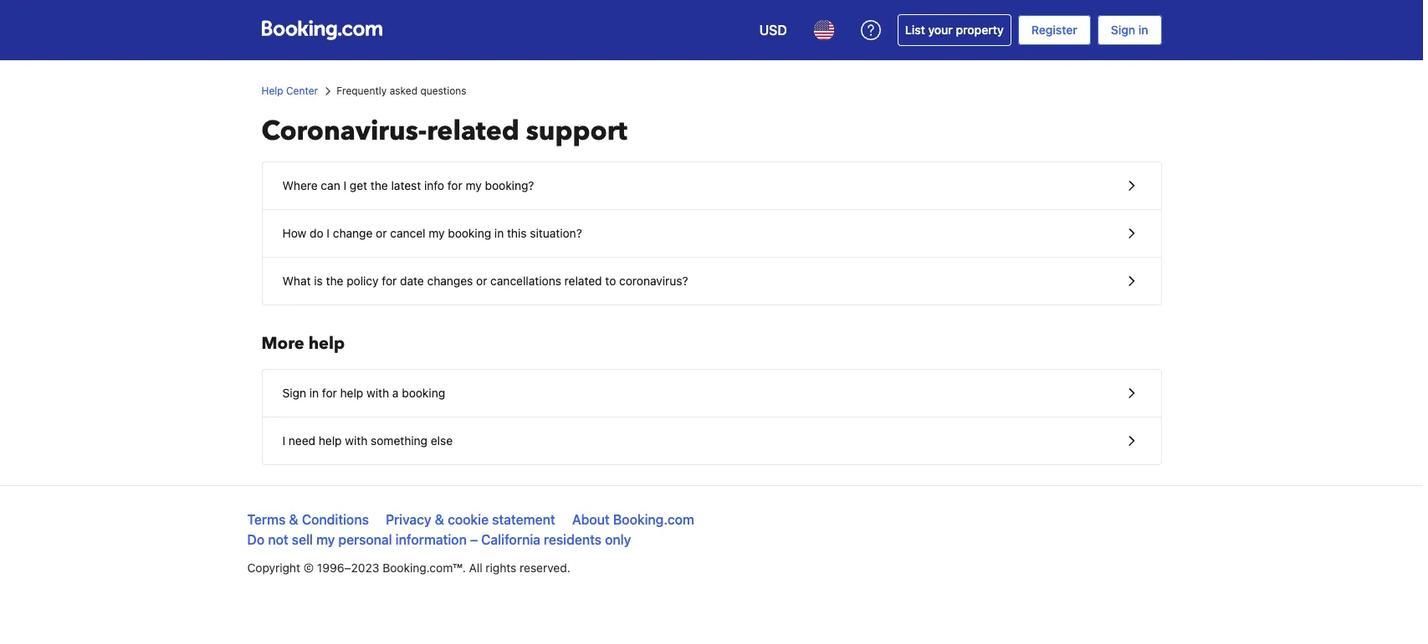 Task type: vqa. For each thing, say whether or not it's contained in the screenshot.
I need help with something else 'button'
yes



Task type: locate. For each thing, give the bounding box(es) containing it.
do
[[247, 532, 265, 547]]

sign in for help with a booking
[[283, 386, 445, 400]]

0 vertical spatial related
[[427, 113, 520, 150]]

i need help with something else button
[[262, 418, 1162, 465]]

date
[[400, 274, 424, 288]]

asked
[[390, 85, 418, 97]]

sign up "need"
[[283, 386, 306, 400]]

booking right a
[[402, 386, 445, 400]]

2 vertical spatial my
[[316, 532, 335, 547]]

more help
[[262, 332, 345, 355]]

related down questions
[[427, 113, 520, 150]]

0 horizontal spatial sign
[[283, 386, 306, 400]]

where can i get the latest info for my booking? button
[[262, 162, 1162, 210]]

my right "cancel"
[[429, 226, 445, 240]]

0 vertical spatial or
[[376, 226, 387, 240]]

& for terms
[[289, 512, 299, 527]]

sell
[[292, 532, 313, 547]]

for inside 'button'
[[382, 274, 397, 288]]

for left date
[[382, 274, 397, 288]]

2 vertical spatial help
[[319, 434, 342, 448]]

booking
[[448, 226, 491, 240], [402, 386, 445, 400]]

1 horizontal spatial booking
[[448, 226, 491, 240]]

usd
[[760, 23, 788, 38]]

help inside 'button'
[[319, 434, 342, 448]]

i inside button
[[344, 178, 347, 193]]

0 horizontal spatial i
[[283, 434, 286, 448]]

for inside button
[[448, 178, 463, 193]]

1 horizontal spatial or
[[476, 274, 488, 288]]

can
[[321, 178, 340, 193]]

in inside sign in link
[[1139, 23, 1149, 37]]

1 vertical spatial sign
[[283, 386, 306, 400]]

frequently
[[337, 85, 387, 97]]

the right is
[[326, 274, 344, 288]]

1 vertical spatial help
[[340, 386, 364, 400]]

i for get
[[344, 178, 347, 193]]

in
[[1139, 23, 1149, 37], [495, 226, 504, 240], [310, 386, 319, 400]]

0 horizontal spatial or
[[376, 226, 387, 240]]

how do i change or cancel my booking in this situation?
[[283, 226, 582, 240]]

i need help with something else
[[283, 434, 453, 448]]

1 & from the left
[[289, 512, 299, 527]]

sign for sign in for help with a booking
[[283, 386, 306, 400]]

california
[[482, 532, 541, 547]]

0 vertical spatial the
[[371, 178, 388, 193]]

my left booking?
[[466, 178, 482, 193]]

with left "something"
[[345, 434, 368, 448]]

1 vertical spatial my
[[429, 226, 445, 240]]

sign in for help with a booking link
[[262, 370, 1162, 417]]

0 horizontal spatial the
[[326, 274, 344, 288]]

0 vertical spatial in
[[1139, 23, 1149, 37]]

or right changes
[[476, 274, 488, 288]]

terms & conditions link
[[247, 512, 369, 527]]

center
[[286, 85, 318, 97]]

cancel
[[390, 226, 426, 240]]

help
[[262, 85, 283, 97]]

my down the conditions
[[316, 532, 335, 547]]

with
[[367, 386, 389, 400], [345, 434, 368, 448]]

0 horizontal spatial my
[[316, 532, 335, 547]]

how do i change or cancel my booking in this situation? button
[[262, 210, 1162, 258]]

sign
[[1112, 23, 1136, 37], [283, 386, 306, 400]]

i right the do
[[327, 226, 330, 240]]

&
[[289, 512, 299, 527], [435, 512, 445, 527]]

related
[[427, 113, 520, 150], [565, 274, 602, 288]]

about booking.com link
[[572, 512, 695, 527]]

with left a
[[367, 386, 389, 400]]

2 horizontal spatial for
[[448, 178, 463, 193]]

or left "cancel"
[[376, 226, 387, 240]]

the inside button
[[371, 178, 388, 193]]

help
[[309, 332, 345, 355], [340, 386, 364, 400], [319, 434, 342, 448]]

2 vertical spatial i
[[283, 434, 286, 448]]

help inside button
[[340, 386, 364, 400]]

0 vertical spatial help
[[309, 332, 345, 355]]

& up do not sell my personal information – california residents only link
[[435, 512, 445, 527]]

copyright © 1996–2023 booking.com™. all rights reserved.
[[247, 561, 571, 575]]

in inside sign in for help with a booking link
[[310, 386, 319, 400]]

my inside button
[[429, 226, 445, 240]]

2 vertical spatial for
[[322, 386, 337, 400]]

my
[[466, 178, 482, 193], [429, 226, 445, 240], [316, 532, 335, 547]]

2 horizontal spatial i
[[344, 178, 347, 193]]

statement
[[492, 512, 556, 527]]

0 horizontal spatial in
[[310, 386, 319, 400]]

0 horizontal spatial related
[[427, 113, 520, 150]]

0 vertical spatial sign
[[1112, 23, 1136, 37]]

2 & from the left
[[435, 512, 445, 527]]

terms & conditions
[[247, 512, 369, 527]]

i
[[344, 178, 347, 193], [327, 226, 330, 240], [283, 434, 286, 448]]

1 vertical spatial in
[[495, 226, 504, 240]]

booking left the this
[[448, 226, 491, 240]]

1 horizontal spatial my
[[429, 226, 445, 240]]

1 vertical spatial with
[[345, 434, 368, 448]]

1 horizontal spatial &
[[435, 512, 445, 527]]

0 vertical spatial my
[[466, 178, 482, 193]]

1 horizontal spatial related
[[565, 274, 602, 288]]

i left "need"
[[283, 434, 286, 448]]

0 horizontal spatial for
[[322, 386, 337, 400]]

1 horizontal spatial sign
[[1112, 23, 1136, 37]]

privacy & cookie statement link
[[386, 512, 556, 527]]

reserved.
[[520, 561, 571, 575]]

help right more
[[309, 332, 345, 355]]

the right the get
[[371, 178, 388, 193]]

latest
[[391, 178, 421, 193]]

is
[[314, 274, 323, 288]]

1 vertical spatial the
[[326, 274, 344, 288]]

sign in
[[1112, 23, 1149, 37]]

i inside button
[[327, 226, 330, 240]]

1 vertical spatial related
[[565, 274, 602, 288]]

my inside about booking.com do not sell my personal information – california residents only
[[316, 532, 335, 547]]

i for change
[[327, 226, 330, 240]]

sign for sign in
[[1112, 23, 1136, 37]]

in for sign in for help with a booking
[[310, 386, 319, 400]]

cookie
[[448, 512, 489, 527]]

1 horizontal spatial the
[[371, 178, 388, 193]]

for right info
[[448, 178, 463, 193]]

1 horizontal spatial for
[[382, 274, 397, 288]]

0 horizontal spatial booking
[[402, 386, 445, 400]]

2 horizontal spatial my
[[466, 178, 482, 193]]

the inside 'button'
[[326, 274, 344, 288]]

help right "need"
[[319, 434, 342, 448]]

only
[[605, 532, 632, 547]]

with inside 'button'
[[345, 434, 368, 448]]

1 horizontal spatial i
[[327, 226, 330, 240]]

for down more help
[[322, 386, 337, 400]]

0 vertical spatial for
[[448, 178, 463, 193]]

1 vertical spatial i
[[327, 226, 330, 240]]

1 horizontal spatial in
[[495, 226, 504, 240]]

or
[[376, 226, 387, 240], [476, 274, 488, 288]]

what
[[283, 274, 311, 288]]

0 vertical spatial i
[[344, 178, 347, 193]]

the
[[371, 178, 388, 193], [326, 274, 344, 288]]

do not sell my personal information – california residents only link
[[247, 532, 632, 547]]

booking.com™.
[[383, 561, 466, 575]]

register link
[[1019, 15, 1091, 45]]

2 horizontal spatial in
[[1139, 23, 1149, 37]]

related left to
[[565, 274, 602, 288]]

sign inside button
[[283, 386, 306, 400]]

2 vertical spatial in
[[310, 386, 319, 400]]

what is the policy for date changes or cancellations related to coronavirus? button
[[262, 258, 1162, 305]]

0 horizontal spatial &
[[289, 512, 299, 527]]

coronavirus-related support
[[262, 113, 628, 150]]

my inside button
[[466, 178, 482, 193]]

1 vertical spatial for
[[382, 274, 397, 288]]

privacy & cookie statement
[[386, 512, 556, 527]]

privacy
[[386, 512, 432, 527]]

for
[[448, 178, 463, 193], [382, 274, 397, 288], [322, 386, 337, 400]]

i left the get
[[344, 178, 347, 193]]

help left a
[[340, 386, 364, 400]]

1 vertical spatial or
[[476, 274, 488, 288]]

0 vertical spatial with
[[367, 386, 389, 400]]

frequently asked questions
[[337, 85, 467, 97]]

sign right register
[[1112, 23, 1136, 37]]

& up sell
[[289, 512, 299, 527]]



Task type: describe. For each thing, give the bounding box(es) containing it.
what is the policy for date changes or cancellations related to coronavirus?
[[283, 274, 689, 288]]

booking.com
[[613, 512, 695, 527]]

for inside button
[[322, 386, 337, 400]]

& for privacy
[[435, 512, 445, 527]]

get
[[350, 178, 368, 193]]

or inside 'button'
[[476, 274, 488, 288]]

where can i get the latest info for my booking?
[[283, 178, 534, 193]]

or inside button
[[376, 226, 387, 240]]

this
[[507, 226, 527, 240]]

usd button
[[750, 10, 798, 50]]

in for sign in
[[1139, 23, 1149, 37]]

information
[[396, 532, 467, 547]]

personal
[[339, 532, 392, 547]]

more
[[262, 332, 304, 355]]

your
[[929, 23, 953, 37]]

0 vertical spatial booking
[[448, 226, 491, 240]]

info
[[424, 178, 445, 193]]

help center
[[262, 85, 318, 97]]

to
[[606, 274, 616, 288]]

help center button
[[262, 84, 318, 99]]

policy
[[347, 274, 379, 288]]

support
[[526, 113, 628, 150]]

all
[[469, 561, 483, 575]]

sign in for help with a booking button
[[262, 370, 1162, 418]]

with inside button
[[367, 386, 389, 400]]

i inside 'button'
[[283, 434, 286, 448]]

changes
[[427, 274, 473, 288]]

coronavirus-
[[262, 113, 427, 150]]

conditions
[[302, 512, 369, 527]]

about booking.com do not sell my personal information – california residents only
[[247, 512, 695, 547]]

do
[[310, 226, 324, 240]]

not
[[268, 532, 289, 547]]

list
[[906, 23, 926, 37]]

residents
[[544, 532, 602, 547]]

terms
[[247, 512, 286, 527]]

something
[[371, 434, 428, 448]]

questions
[[421, 85, 467, 97]]

about
[[572, 512, 610, 527]]

related inside what is the policy for date changes or cancellations related to coronavirus? 'button'
[[565, 274, 602, 288]]

booking?
[[485, 178, 534, 193]]

coronavirus?
[[620, 274, 689, 288]]

cancellations
[[491, 274, 562, 288]]

©
[[304, 561, 314, 575]]

list your property
[[906, 23, 1004, 37]]

change
[[333, 226, 373, 240]]

booking.com online hotel reservations image
[[262, 20, 382, 40]]

–
[[470, 532, 478, 547]]

property
[[956, 23, 1004, 37]]

1 vertical spatial booking
[[402, 386, 445, 400]]

register
[[1032, 23, 1078, 37]]

sign in link
[[1098, 15, 1162, 45]]

1996–2023
[[317, 561, 380, 575]]

list your property link
[[898, 14, 1012, 46]]

a
[[393, 386, 399, 400]]

copyright
[[247, 561, 301, 575]]

in inside how do i change or cancel my booking in this situation? button
[[495, 226, 504, 240]]

situation?
[[530, 226, 582, 240]]

where
[[283, 178, 318, 193]]

need
[[289, 434, 316, 448]]

else
[[431, 434, 453, 448]]

rights
[[486, 561, 517, 575]]

how
[[283, 226, 307, 240]]



